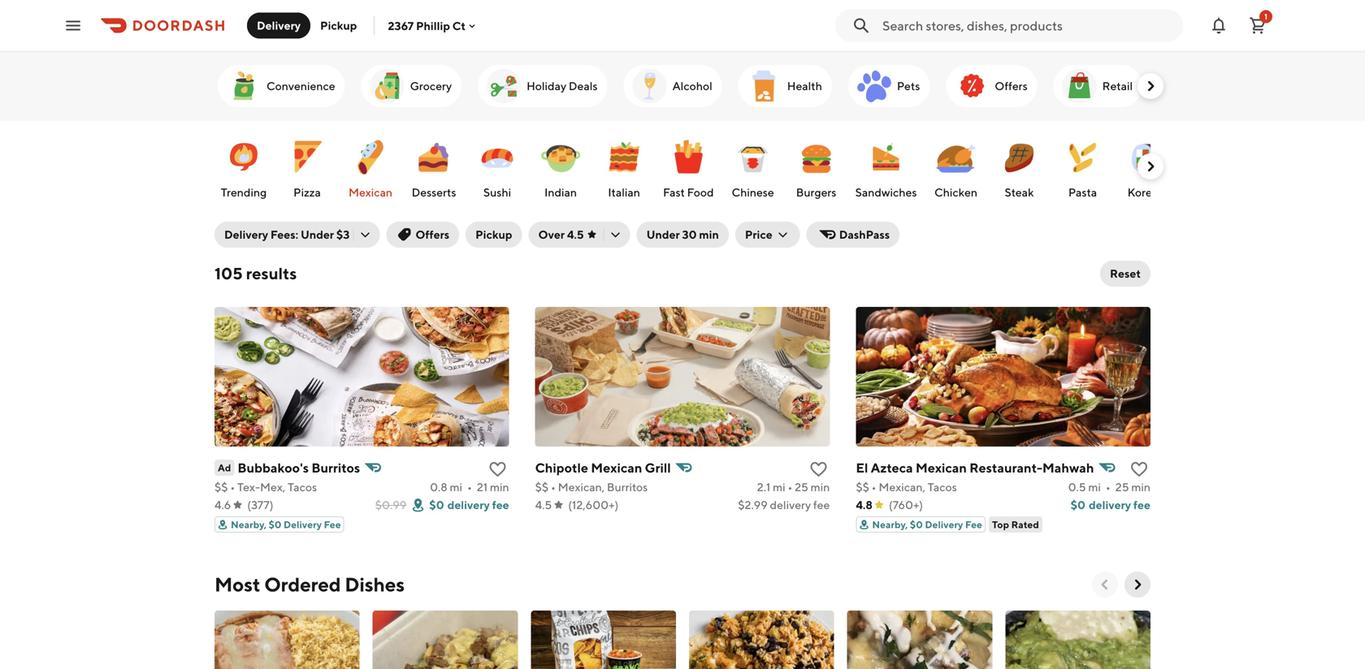 Task type: vqa. For each thing, say whether or not it's contained in the screenshot.
Ad
yes



Task type: describe. For each thing, give the bounding box(es) containing it.
price button
[[736, 222, 801, 248]]

2 items, open order cart image
[[1249, 16, 1268, 35]]

dashpass button
[[807, 222, 900, 248]]

$$ for el
[[856, 481, 870, 494]]

1 • from the left
[[230, 481, 235, 494]]

$$ • mexican, tacos
[[856, 481, 958, 494]]

$0 down 0.5
[[1071, 499, 1086, 512]]

$3
[[337, 228, 350, 241]]

$0 down (760+)
[[911, 520, 923, 531]]

price
[[745, 228, 773, 241]]

mi for 2.1
[[773, 481, 786, 494]]

convenience image
[[224, 67, 263, 106]]

convenience link
[[218, 65, 345, 107]]

chicken
[[935, 186, 978, 199]]

offers inside button
[[416, 228, 450, 241]]

delivery inside button
[[257, 19, 301, 32]]

health
[[788, 79, 823, 93]]

2 nearby, from the left
[[873, 520, 908, 531]]

chipotle mexican grill
[[536, 461, 671, 476]]

2367
[[388, 19, 414, 32]]

0.8 mi • 21 min
[[430, 481, 510, 494]]

0 vertical spatial burritos
[[312, 461, 360, 476]]

most ordered dishes
[[215, 574, 405, 597]]

offers button
[[386, 222, 460, 248]]

alcohol image
[[630, 67, 670, 106]]

$0.99
[[375, 499, 407, 512]]

el azteca mexican restaurant-mahwah
[[856, 461, 1095, 476]]

(377)
[[247, 499, 274, 512]]

ct
[[453, 19, 466, 32]]

grocery link
[[361, 65, 462, 107]]

2.1
[[758, 481, 771, 494]]

pasta
[[1069, 186, 1098, 199]]

$$ • tex-mex, tacos
[[215, 481, 317, 494]]

rated
[[1012, 520, 1040, 531]]

2 $0 delivery fee from the left
[[1071, 499, 1151, 512]]

fast
[[663, 186, 685, 199]]

previous button of carousel image
[[1098, 577, 1114, 594]]

$0 down (377) in the left bottom of the page
[[269, 520, 282, 531]]

1 click to add this store to your saved list image from the left
[[488, 460, 508, 480]]

0 vertical spatial offers
[[995, 79, 1028, 93]]

retail link
[[1054, 65, 1143, 107]]

food
[[688, 186, 714, 199]]

notification bell image
[[1210, 16, 1229, 35]]

6 • from the left
[[1106, 481, 1111, 494]]

most
[[215, 574, 261, 597]]

el
[[856, 461, 869, 476]]

(12,600+)
[[569, 499, 619, 512]]

delivery left fees:
[[224, 228, 268, 241]]

mi for 0.5
[[1089, 481, 1102, 494]]

2 fee from the left
[[966, 520, 983, 531]]

delivery button
[[247, 13, 311, 39]]

1 horizontal spatial burritos
[[607, 481, 648, 494]]

0.5
[[1069, 481, 1087, 494]]

phillip
[[416, 19, 450, 32]]

min for 2.1 mi • 25 min
[[811, 481, 830, 494]]

2 horizontal spatial mexican
[[916, 461, 967, 476]]

offers link
[[947, 65, 1038, 107]]

1 under from the left
[[301, 228, 334, 241]]

2.1 mi • 25 min
[[758, 481, 830, 494]]

mexican, for azteca
[[879, 481, 926, 494]]

4.5 inside button
[[567, 228, 584, 241]]

$$ for chipotle
[[536, 481, 549, 494]]

trending
[[221, 186, 267, 199]]

chipotle
[[536, 461, 589, 476]]

3 fee from the left
[[1134, 499, 1151, 512]]

mex,
[[260, 481, 286, 494]]

2 fee from the left
[[814, 499, 830, 512]]

korean
[[1128, 186, 1165, 199]]

alcohol link
[[624, 65, 723, 107]]

0.5 mi • 25 min
[[1069, 481, 1151, 494]]

1 $$ from the left
[[215, 481, 228, 494]]

pickup for topmost pickup 'button'
[[320, 19, 357, 32]]

fast food
[[663, 186, 714, 199]]

pets
[[898, 79, 921, 93]]

1 $0 delivery fee from the left
[[430, 499, 510, 512]]

indian
[[545, 186, 577, 199]]

alcohol
[[673, 79, 713, 93]]

desserts
[[412, 186, 456, 199]]

min for 0.8 mi • 21 min
[[490, 481, 510, 494]]

dishes
[[345, 574, 405, 597]]

0 vertical spatial pickup button
[[311, 13, 367, 39]]

delivery fees: under $3
[[224, 228, 350, 241]]

ad
[[218, 463, 231, 474]]

ordered
[[264, 574, 341, 597]]

bubbakoo's
[[238, 461, 309, 476]]

2 nearby, $0 delivery fee from the left
[[873, 520, 983, 531]]

1 fee from the left
[[492, 499, 510, 512]]

over 4.5 button
[[529, 222, 631, 248]]

$2.99 delivery fee
[[738, 499, 830, 512]]

25 for 0.5 mi • 25 min
[[1116, 481, 1130, 494]]

convenience
[[267, 79, 335, 93]]

azteca
[[871, 461, 914, 476]]

pets link
[[849, 65, 930, 107]]

2 • from the left
[[468, 481, 472, 494]]

$$ • mexican, burritos
[[536, 481, 648, 494]]

click to add this store to your saved list image for el
[[1130, 460, 1150, 480]]



Task type: locate. For each thing, give the bounding box(es) containing it.
4 • from the left
[[788, 481, 793, 494]]

mexican, for mexican
[[558, 481, 605, 494]]

0 horizontal spatial mexican,
[[558, 481, 605, 494]]

1 vertical spatial 4.5
[[536, 499, 552, 512]]

next button of carousel image right the previous button of carousel icon
[[1130, 577, 1146, 594]]

1 mi from the left
[[450, 481, 463, 494]]

tacos down el azteca mexican restaurant-mahwah
[[928, 481, 958, 494]]

4.5
[[567, 228, 584, 241], [536, 499, 552, 512]]

2 under from the left
[[647, 228, 680, 241]]

0 horizontal spatial 25
[[795, 481, 809, 494]]

$$
[[215, 481, 228, 494], [536, 481, 549, 494], [856, 481, 870, 494]]

mi right "2.1"
[[773, 481, 786, 494]]

•
[[230, 481, 235, 494], [468, 481, 472, 494], [551, 481, 556, 494], [788, 481, 793, 494], [872, 481, 877, 494], [1106, 481, 1111, 494]]

1 horizontal spatial click to add this store to your saved list image
[[809, 460, 829, 480]]

1 nearby, from the left
[[231, 520, 267, 531]]

4.5 right over
[[567, 228, 584, 241]]

fee
[[324, 520, 341, 531], [966, 520, 983, 531]]

1 horizontal spatial 25
[[1116, 481, 1130, 494]]

pickup down sushi
[[476, 228, 513, 241]]

min up the $2.99 delivery fee
[[811, 481, 830, 494]]

tacos
[[288, 481, 317, 494], [928, 481, 958, 494]]

1 25 from the left
[[795, 481, 809, 494]]

2 mexican, from the left
[[879, 481, 926, 494]]

burritos right bubbakoo's
[[312, 461, 360, 476]]

fee left the "top"
[[966, 520, 983, 531]]

holiday
[[527, 79, 567, 93]]

0.8
[[430, 481, 448, 494]]

delivery up convenience link
[[257, 19, 301, 32]]

under left $3
[[301, 228, 334, 241]]

next button of carousel image
[[1143, 78, 1159, 94]]

1 horizontal spatial $0 delivery fee
[[1071, 499, 1151, 512]]

0 horizontal spatial $$
[[215, 481, 228, 494]]

30
[[683, 228, 697, 241]]

fee up most ordered dishes
[[324, 520, 341, 531]]

$0
[[430, 499, 444, 512], [1071, 499, 1086, 512], [269, 520, 282, 531], [911, 520, 923, 531]]

nearby, $0 delivery fee down (377) in the left bottom of the page
[[231, 520, 341, 531]]

mexican,
[[558, 481, 605, 494], [879, 481, 926, 494]]

dashpass
[[840, 228, 890, 241]]

3 • from the left
[[551, 481, 556, 494]]

0 horizontal spatial mi
[[450, 481, 463, 494]]

(760+)
[[889, 499, 924, 512]]

min right 30
[[700, 228, 719, 241]]

1 horizontal spatial mexican
[[591, 461, 643, 476]]

1 horizontal spatial nearby, $0 delivery fee
[[873, 520, 983, 531]]

health link
[[739, 65, 832, 107]]

over
[[539, 228, 565, 241]]

0 horizontal spatial offers
[[416, 228, 450, 241]]

tex-
[[237, 481, 260, 494]]

min for 0.5 mi • 25 min
[[1132, 481, 1151, 494]]

0 horizontal spatial pickup button
[[311, 13, 367, 39]]

top rated
[[993, 520, 1040, 531]]

4.8
[[856, 499, 873, 512]]

mexican up $$ • mexican, burritos
[[591, 461, 643, 476]]

delivery down 0.5 mi • 25 min
[[1089, 499, 1132, 512]]

2 $$ from the left
[[536, 481, 549, 494]]

mexican, up (12,600+)
[[558, 481, 605, 494]]

under 30 min
[[647, 228, 719, 241]]

2 click to add this store to your saved list image from the left
[[809, 460, 829, 480]]

mi for 0.8
[[450, 481, 463, 494]]

1 vertical spatial next button of carousel image
[[1130, 577, 1146, 594]]

3 mi from the left
[[1089, 481, 1102, 494]]

1 horizontal spatial mi
[[773, 481, 786, 494]]

pickup button left the 2367
[[311, 13, 367, 39]]

1 horizontal spatial tacos
[[928, 481, 958, 494]]

1 horizontal spatial $$
[[536, 481, 549, 494]]

0 vertical spatial next button of carousel image
[[1143, 159, 1159, 175]]

pickup for bottommost pickup 'button'
[[476, 228, 513, 241]]

min
[[700, 228, 719, 241], [490, 481, 510, 494], [811, 481, 830, 494], [1132, 481, 1151, 494]]

ad bubbakoo's burritos
[[218, 461, 360, 476]]

0 horizontal spatial click to add this store to your saved list image
[[488, 460, 508, 480]]

delivery down 0.8 mi • 21 min
[[448, 499, 490, 512]]

click to add this store to your saved list image up 0.5 mi • 25 min
[[1130, 460, 1150, 480]]

sushi
[[484, 186, 512, 199]]

pizza
[[294, 186, 321, 199]]

nearby, down (377) in the left bottom of the page
[[231, 520, 267, 531]]

0 vertical spatial pickup
[[320, 19, 357, 32]]

$$ up 4.8
[[856, 481, 870, 494]]

next button of carousel image
[[1143, 159, 1159, 175], [1130, 577, 1146, 594]]

results
[[246, 264, 297, 283]]

restaurant-
[[970, 461, 1043, 476]]

0 horizontal spatial 4.5
[[536, 499, 552, 512]]

2 25 from the left
[[1116, 481, 1130, 494]]

2 horizontal spatial click to add this store to your saved list image
[[1130, 460, 1150, 480]]

chinese
[[732, 186, 775, 199]]

2 horizontal spatial $$
[[856, 481, 870, 494]]

grocery
[[410, 79, 452, 93]]

under inside button
[[647, 228, 680, 241]]

reset button
[[1101, 261, 1151, 287]]

2 delivery from the left
[[770, 499, 812, 512]]

4.6
[[215, 499, 231, 512]]

italian
[[608, 186, 641, 199]]

$2.99
[[738, 499, 768, 512]]

5 • from the left
[[872, 481, 877, 494]]

pets image
[[855, 67, 894, 106]]

sandwiches
[[856, 186, 918, 199]]

click to add this store to your saved list image up 0.8 mi • 21 min
[[488, 460, 508, 480]]

grill
[[645, 461, 671, 476]]

25
[[795, 481, 809, 494], [1116, 481, 1130, 494]]

$$ up 4.6
[[215, 481, 228, 494]]

under 30 min button
[[637, 222, 729, 248]]

click to add this store to your saved list image
[[488, 460, 508, 480], [809, 460, 829, 480], [1130, 460, 1150, 480]]

min inside button
[[700, 228, 719, 241]]

• down the chipotle
[[551, 481, 556, 494]]

fee down 2.1 mi • 25 min
[[814, 499, 830, 512]]

offers down desserts
[[416, 228, 450, 241]]

1 vertical spatial burritos
[[607, 481, 648, 494]]

1
[[1265, 12, 1268, 21]]

mexican up $3
[[349, 186, 393, 199]]

$$ down the chipotle
[[536, 481, 549, 494]]

3 click to add this store to your saved list image from the left
[[1130, 460, 1150, 480]]

open menu image
[[63, 16, 83, 35]]

mexican
[[349, 186, 393, 199], [591, 461, 643, 476], [916, 461, 967, 476]]

1 vertical spatial offers
[[416, 228, 450, 241]]

25 for 2.1 mi • 25 min
[[795, 481, 809, 494]]

fee
[[492, 499, 510, 512], [814, 499, 830, 512], [1134, 499, 1151, 512]]

1 horizontal spatial pickup button
[[466, 222, 522, 248]]

trending link
[[216, 129, 272, 204]]

0 horizontal spatial nearby, $0 delivery fee
[[231, 520, 341, 531]]

105
[[215, 264, 243, 283]]

2367 phillip ct button
[[388, 19, 479, 32]]

1 nearby, $0 delivery fee from the left
[[231, 520, 341, 531]]

0 horizontal spatial $0 delivery fee
[[430, 499, 510, 512]]

1 horizontal spatial 4.5
[[567, 228, 584, 241]]

3 delivery from the left
[[1089, 499, 1132, 512]]

holiday deals image
[[485, 67, 524, 106]]

retail image
[[1061, 67, 1100, 106]]

next button of carousel image up korean
[[1143, 159, 1159, 175]]

1 horizontal spatial nearby,
[[873, 520, 908, 531]]

0 horizontal spatial burritos
[[312, 461, 360, 476]]

1 fee from the left
[[324, 520, 341, 531]]

105 results
[[215, 264, 297, 283]]

$0 delivery fee down 0.8 mi • 21 min
[[430, 499, 510, 512]]

burritos
[[312, 461, 360, 476], [607, 481, 648, 494]]

0 horizontal spatial under
[[301, 228, 334, 241]]

21
[[477, 481, 488, 494]]

0 horizontal spatial pickup
[[320, 19, 357, 32]]

health image
[[745, 67, 784, 106]]

• up the $2.99 delivery fee
[[788, 481, 793, 494]]

pickup button down sushi
[[466, 222, 522, 248]]

• up 4.8
[[872, 481, 877, 494]]

grocery image
[[368, 67, 407, 106]]

delivery down the $$ • mexican, tacos
[[926, 520, 964, 531]]

nearby, $0 delivery fee
[[231, 520, 341, 531], [873, 520, 983, 531]]

nearby, down (760+)
[[873, 520, 908, 531]]

2 horizontal spatial delivery
[[1089, 499, 1132, 512]]

• left the 21 on the bottom left
[[468, 481, 472, 494]]

1 vertical spatial pickup
[[476, 228, 513, 241]]

over 4.5
[[539, 228, 584, 241]]

fee down 0.8 mi • 21 min
[[492, 499, 510, 512]]

0 horizontal spatial tacos
[[288, 481, 317, 494]]

1 horizontal spatial mexican,
[[879, 481, 926, 494]]

$0 down 0.8
[[430, 499, 444, 512]]

1 button
[[1242, 9, 1275, 42]]

mahwah
[[1043, 461, 1095, 476]]

2 horizontal spatial mi
[[1089, 481, 1102, 494]]

1 horizontal spatial fee
[[814, 499, 830, 512]]

0 horizontal spatial nearby,
[[231, 520, 267, 531]]

25 right 0.5
[[1116, 481, 1130, 494]]

nearby, $0 delivery fee down (760+)
[[873, 520, 983, 531]]

holiday deals
[[527, 79, 598, 93]]

pickup button
[[311, 13, 367, 39], [466, 222, 522, 248]]

1 horizontal spatial offers
[[995, 79, 1028, 93]]

under left 30
[[647, 228, 680, 241]]

25 up the $2.99 delivery fee
[[795, 481, 809, 494]]

Store search: begin typing to search for stores available on DoorDash text field
[[883, 17, 1174, 35]]

click to add this store to your saved list image up 2.1 mi • 25 min
[[809, 460, 829, 480]]

0 horizontal spatial fee
[[492, 499, 510, 512]]

1 horizontal spatial under
[[647, 228, 680, 241]]

burritos down "chipotle mexican grill"
[[607, 481, 648, 494]]

tacos down ad bubbakoo's burritos
[[288, 481, 317, 494]]

0 vertical spatial 4.5
[[567, 228, 584, 241]]

1 horizontal spatial pickup
[[476, 228, 513, 241]]

pickup right delivery button
[[320, 19, 357, 32]]

0 horizontal spatial fee
[[324, 520, 341, 531]]

2 mi from the left
[[773, 481, 786, 494]]

fee down 0.5 mi • 25 min
[[1134, 499, 1151, 512]]

offers
[[995, 79, 1028, 93], [416, 228, 450, 241]]

deals
[[569, 79, 598, 93]]

• right 0.5
[[1106, 481, 1111, 494]]

1 horizontal spatial fee
[[966, 520, 983, 531]]

$0 delivery fee
[[430, 499, 510, 512], [1071, 499, 1151, 512]]

• left the tex-
[[230, 481, 235, 494]]

click to add this store to your saved list image for chipotle
[[809, 460, 829, 480]]

4.5 down the chipotle
[[536, 499, 552, 512]]

offers image
[[953, 67, 992, 106]]

reset
[[1111, 267, 1142, 281]]

1 horizontal spatial delivery
[[770, 499, 812, 512]]

holiday deals link
[[478, 65, 608, 107]]

1 tacos from the left
[[288, 481, 317, 494]]

steak
[[1005, 186, 1035, 199]]

retail
[[1103, 79, 1134, 93]]

3 $$ from the left
[[856, 481, 870, 494]]

$0 delivery fee down 0.5 mi • 25 min
[[1071, 499, 1151, 512]]

1 delivery from the left
[[448, 499, 490, 512]]

top
[[993, 520, 1010, 531]]

2 tacos from the left
[[928, 481, 958, 494]]

1 mexican, from the left
[[558, 481, 605, 494]]

mi right 0.8
[[450, 481, 463, 494]]

1 vertical spatial pickup button
[[466, 222, 522, 248]]

0 horizontal spatial delivery
[[448, 499, 490, 512]]

min right 0.5
[[1132, 481, 1151, 494]]

nearby,
[[231, 520, 267, 531], [873, 520, 908, 531]]

min right the 21 on the bottom left
[[490, 481, 510, 494]]

2 horizontal spatial fee
[[1134, 499, 1151, 512]]

delivery
[[257, 19, 301, 32], [224, 228, 268, 241], [284, 520, 322, 531], [926, 520, 964, 531]]

fees:
[[271, 228, 298, 241]]

mi right 0.5
[[1089, 481, 1102, 494]]

2367 phillip ct
[[388, 19, 466, 32]]

burgers
[[797, 186, 837, 199]]

delivery down 2.1 mi • 25 min
[[770, 499, 812, 512]]

pickup
[[320, 19, 357, 32], [476, 228, 513, 241]]

mexican up the $$ • mexican, tacos
[[916, 461, 967, 476]]

mi
[[450, 481, 463, 494], [773, 481, 786, 494], [1089, 481, 1102, 494]]

mexican, up (760+)
[[879, 481, 926, 494]]

0 horizontal spatial mexican
[[349, 186, 393, 199]]

delivery down mex,
[[284, 520, 322, 531]]

offers right offers icon
[[995, 79, 1028, 93]]



